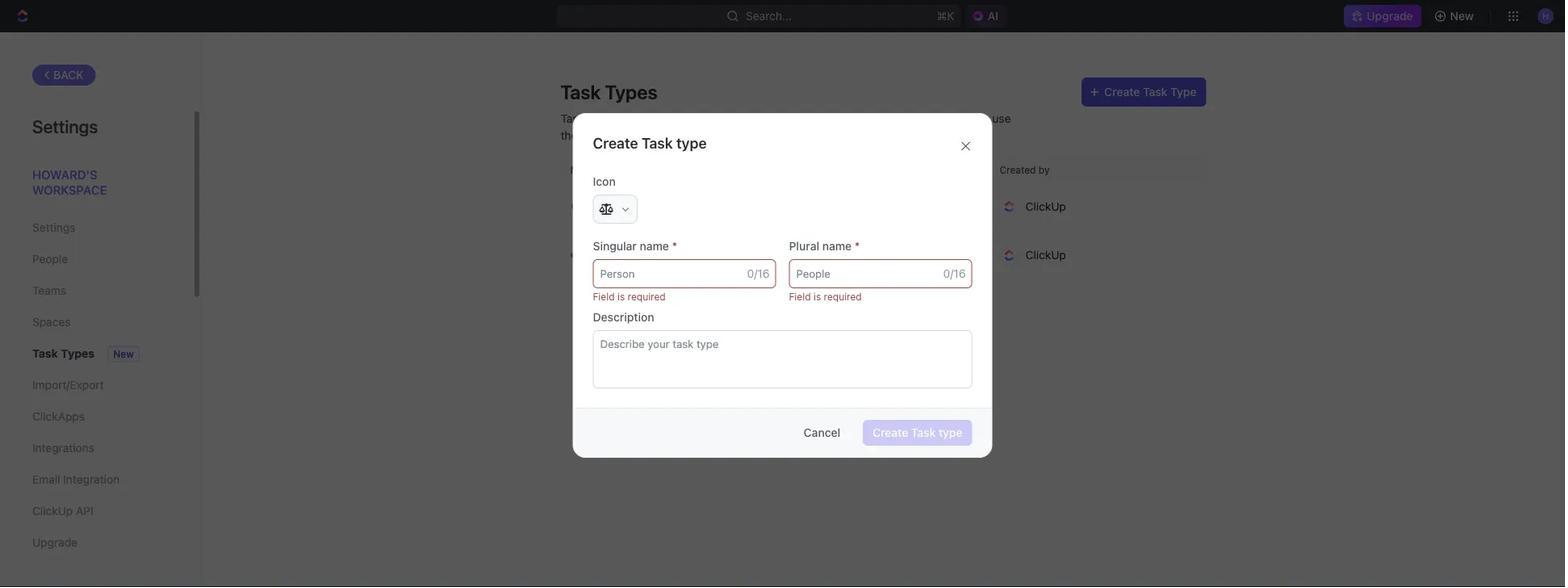 Task type: describe. For each thing, give the bounding box(es) containing it.
integrations
[[32, 441, 94, 455]]

cancel
[[804, 426, 841, 439]]

is for singular
[[618, 291, 625, 302]]

required for plural
[[824, 291, 862, 302]]

* for plural name *
[[855, 239, 860, 253]]

milestone
[[596, 248, 648, 262]]

can
[[593, 111, 612, 125]]

field is required for singular
[[593, 291, 666, 302]]

type inside button
[[939, 426, 963, 439]]

* for singular name *
[[672, 239, 678, 253]]

clickup api
[[32, 504, 93, 518]]

teams link
[[32, 277, 161, 304]]

them
[[561, 128, 587, 142]]

anything
[[677, 111, 722, 125]]

1 vertical spatial create
[[593, 134, 638, 151]]

customize
[[784, 111, 839, 125]]

things
[[608, 128, 640, 142]]

email integration
[[32, 473, 120, 486]]

1 tasks from the left
[[561, 111, 590, 125]]

0 horizontal spatial create task type
[[593, 134, 707, 151]]

tasks can be used for anything in clickup. customize names and icons of tasks to use them for things like epics, customers, people, invoices, 1on1s.
[[561, 111, 1011, 142]]

upgrade inside settings "element"
[[32, 536, 78, 549]]

settings element
[[0, 32, 202, 587]]

created
[[1000, 164, 1036, 175]]

field for singular name
[[593, 291, 615, 302]]

new inside settings "element"
[[113, 348, 134, 360]]

task inside create task type button
[[1143, 85, 1168, 99]]

type
[[1171, 85, 1197, 99]]

field is required for plural
[[789, 291, 862, 302]]

singular
[[593, 239, 637, 253]]

clickup for milestone
[[1026, 248, 1067, 262]]

clickapps link
[[32, 403, 161, 430]]

People field
[[789, 259, 973, 288]]

in
[[725, 111, 734, 125]]

email
[[32, 473, 60, 486]]

plural
[[789, 239, 820, 253]]

back
[[53, 68, 84, 82]]

people
[[32, 252, 68, 266]]

invoices,
[[803, 128, 849, 142]]

be
[[615, 111, 628, 125]]

new inside button
[[1451, 9, 1475, 23]]

⌘k
[[937, 9, 955, 23]]

(default)
[[624, 201, 663, 212]]

people,
[[761, 128, 800, 142]]

icons
[[902, 111, 930, 125]]

types inside settings "element"
[[61, 347, 95, 360]]

spaces
[[32, 315, 71, 329]]

0 horizontal spatial for
[[590, 128, 605, 142]]

0/16 for singular name *
[[747, 267, 770, 280]]

Describe your task type text field
[[593, 330, 973, 388]]

clickup api link
[[32, 497, 161, 525]]

1 horizontal spatial task types
[[561, 81, 658, 103]]

spaces link
[[32, 308, 161, 336]]

name
[[571, 164, 597, 175]]

task inside settings "element"
[[32, 347, 58, 360]]

task inside create task type button
[[912, 426, 936, 439]]



Task type: locate. For each thing, give the bounding box(es) containing it.
types up be
[[605, 81, 658, 103]]

is down plural name * on the right top of the page
[[814, 291, 821, 302]]

1 horizontal spatial upgrade
[[1367, 9, 1414, 23]]

1 horizontal spatial required
[[824, 291, 862, 302]]

1 vertical spatial create task type
[[873, 426, 963, 439]]

0 horizontal spatial new
[[113, 348, 134, 360]]

create task type
[[593, 134, 707, 151], [873, 426, 963, 439]]

0 vertical spatial create
[[1105, 85, 1141, 99]]

howard's workspace
[[32, 167, 107, 197]]

name for singular
[[640, 239, 669, 253]]

created by
[[1000, 164, 1050, 175]]

2 vertical spatial create
[[873, 426, 909, 439]]

use
[[993, 111, 1011, 125]]

types up import/export
[[61, 347, 95, 360]]

description
[[593, 311, 655, 324]]

teams
[[32, 284, 66, 297]]

clickup
[[1026, 199, 1067, 213], [1026, 248, 1067, 262], [32, 504, 73, 518]]

2 vertical spatial clickup
[[32, 504, 73, 518]]

field is required
[[593, 291, 666, 302], [789, 291, 862, 302]]

1 vertical spatial for
[[590, 128, 605, 142]]

1 horizontal spatial new
[[1451, 9, 1475, 23]]

0 vertical spatial new
[[1451, 9, 1475, 23]]

0 vertical spatial clickup
[[1026, 199, 1067, 213]]

*
[[672, 239, 678, 253], [855, 239, 860, 253]]

1 field from the left
[[593, 291, 615, 302]]

import/export link
[[32, 371, 161, 399]]

0 horizontal spatial types
[[61, 347, 95, 360]]

1 horizontal spatial tasks
[[947, 111, 976, 125]]

tasks up them
[[561, 111, 590, 125]]

0 horizontal spatial create
[[593, 134, 638, 151]]

field down plural
[[789, 291, 811, 302]]

customers,
[[698, 128, 758, 142]]

email integration link
[[32, 466, 161, 493]]

0/16
[[747, 267, 770, 280], [944, 267, 966, 280]]

is
[[618, 291, 625, 302], [814, 291, 821, 302]]

required for singular
[[628, 291, 666, 302]]

0 vertical spatial upgrade
[[1367, 9, 1414, 23]]

1 horizontal spatial is
[[814, 291, 821, 302]]

1on1s.
[[852, 128, 884, 142]]

scale balanced image
[[600, 203, 614, 215]]

1 horizontal spatial field is required
[[789, 291, 862, 302]]

new
[[1451, 9, 1475, 23], [113, 348, 134, 360]]

task
[[561, 81, 601, 103], [1143, 85, 1168, 99], [642, 134, 673, 151], [596, 199, 621, 213], [32, 347, 58, 360], [912, 426, 936, 439]]

0 horizontal spatial upgrade
[[32, 536, 78, 549]]

cancel button
[[794, 420, 850, 446]]

name right singular
[[640, 239, 669, 253]]

1 vertical spatial type
[[939, 426, 963, 439]]

used
[[631, 111, 657, 125]]

create task type button
[[1082, 78, 1207, 107]]

2 tasks from the left
[[947, 111, 976, 125]]

people link
[[32, 245, 161, 273]]

0 horizontal spatial tasks
[[561, 111, 590, 125]]

2 horizontal spatial create
[[1105, 85, 1141, 99]]

create down be
[[593, 134, 638, 151]]

1 vertical spatial upgrade link
[[32, 529, 161, 556]]

icon
[[593, 175, 616, 188]]

create
[[1105, 85, 1141, 99], [593, 134, 638, 151], [873, 426, 909, 439]]

0 horizontal spatial task types
[[32, 347, 95, 360]]

1 horizontal spatial name
[[823, 239, 852, 253]]

import/export
[[32, 378, 104, 392]]

1 vertical spatial task types
[[32, 347, 95, 360]]

0 vertical spatial task types
[[561, 81, 658, 103]]

howard's
[[32, 167, 97, 181]]

1 horizontal spatial field
[[789, 291, 811, 302]]

1 horizontal spatial *
[[855, 239, 860, 253]]

create task type
[[1105, 85, 1197, 99]]

1 horizontal spatial upgrade link
[[1345, 5, 1422, 27]]

required
[[628, 291, 666, 302], [824, 291, 862, 302]]

is for plural
[[814, 291, 821, 302]]

create task type button
[[863, 420, 973, 446]]

types
[[605, 81, 658, 103], [61, 347, 95, 360]]

tasks
[[561, 111, 590, 125], [947, 111, 976, 125]]

names
[[842, 111, 877, 125]]

1 vertical spatial new
[[113, 348, 134, 360]]

back link
[[32, 65, 96, 86]]

field
[[593, 291, 615, 302], [789, 291, 811, 302]]

field for plural name
[[789, 291, 811, 302]]

2 required from the left
[[824, 291, 862, 302]]

2 field is required from the left
[[789, 291, 862, 302]]

integrations link
[[32, 434, 161, 462]]

workspace
[[32, 183, 107, 197]]

settings up people
[[32, 221, 75, 234]]

1 horizontal spatial types
[[605, 81, 658, 103]]

0/16 for plural name *
[[944, 267, 966, 280]]

0 vertical spatial create task type
[[593, 134, 707, 151]]

like
[[643, 128, 661, 142]]

field is required up description
[[593, 291, 666, 302]]

2 name from the left
[[823, 239, 852, 253]]

* up person field
[[672, 239, 678, 253]]

1 vertical spatial upgrade
[[32, 536, 78, 549]]

singular name *
[[593, 239, 678, 253]]

new button
[[1428, 3, 1484, 29]]

api
[[76, 504, 93, 518]]

0 horizontal spatial field is required
[[593, 291, 666, 302]]

Person field
[[593, 259, 776, 288]]

0 vertical spatial settings
[[32, 115, 98, 136]]

upgrade link left new button
[[1345, 5, 1422, 27]]

for down can at the top left
[[590, 128, 605, 142]]

task types
[[561, 81, 658, 103], [32, 347, 95, 360]]

task (default)
[[596, 199, 663, 213]]

plural name *
[[789, 239, 860, 253]]

0 horizontal spatial field
[[593, 291, 615, 302]]

name right plural
[[823, 239, 852, 253]]

search...
[[746, 9, 792, 23]]

settings up the howard's
[[32, 115, 98, 136]]

task types up can at the top left
[[561, 81, 658, 103]]

0 horizontal spatial name
[[640, 239, 669, 253]]

* up people field
[[855, 239, 860, 253]]

type
[[677, 134, 707, 151], [939, 426, 963, 439]]

1 required from the left
[[628, 291, 666, 302]]

0 horizontal spatial 0/16
[[747, 267, 770, 280]]

upgrade down clickup api
[[32, 536, 78, 549]]

field up description
[[593, 291, 615, 302]]

name for plural
[[823, 239, 852, 253]]

clickup inside clickup api link
[[32, 504, 73, 518]]

1 horizontal spatial create task type
[[873, 426, 963, 439]]

2 field from the left
[[789, 291, 811, 302]]

settings link
[[32, 214, 161, 241]]

upgrade link
[[1345, 5, 1422, 27], [32, 529, 161, 556]]

epics,
[[664, 128, 695, 142]]

0 horizontal spatial required
[[628, 291, 666, 302]]

task types inside settings "element"
[[32, 347, 95, 360]]

field is required down plural name * on the right top of the page
[[789, 291, 862, 302]]

0 vertical spatial type
[[677, 134, 707, 151]]

required up description
[[628, 291, 666, 302]]

2 0/16 from the left
[[944, 267, 966, 280]]

0 vertical spatial types
[[605, 81, 658, 103]]

task types up import/export
[[32, 347, 95, 360]]

name
[[640, 239, 669, 253], [823, 239, 852, 253]]

upgrade left new button
[[1367, 9, 1414, 23]]

required down people field
[[824, 291, 862, 302]]

create right cancel
[[873, 426, 909, 439]]

for up epics,
[[660, 111, 674, 125]]

integration
[[63, 473, 120, 486]]

tasks left to
[[947, 111, 976, 125]]

1 horizontal spatial type
[[939, 426, 963, 439]]

0 horizontal spatial is
[[618, 291, 625, 302]]

by
[[1039, 164, 1050, 175]]

clickup.
[[737, 111, 781, 125]]

settings
[[32, 115, 98, 136], [32, 221, 75, 234]]

clickapps
[[32, 410, 85, 423]]

1 is from the left
[[618, 291, 625, 302]]

upgrade
[[1367, 9, 1414, 23], [32, 536, 78, 549]]

create task type inside button
[[873, 426, 963, 439]]

is up description
[[618, 291, 625, 302]]

0 horizontal spatial upgrade link
[[32, 529, 161, 556]]

create left type
[[1105, 85, 1141, 99]]

1 0/16 from the left
[[747, 267, 770, 280]]

1 horizontal spatial create
[[873, 426, 909, 439]]

2 * from the left
[[855, 239, 860, 253]]

1 horizontal spatial for
[[660, 111, 674, 125]]

1 settings from the top
[[32, 115, 98, 136]]

1 vertical spatial settings
[[32, 221, 75, 234]]

2 settings from the top
[[32, 221, 75, 234]]

1 vertical spatial types
[[61, 347, 95, 360]]

upgrade link down clickup api link
[[32, 529, 161, 556]]

1 vertical spatial clickup
[[1026, 248, 1067, 262]]

0 horizontal spatial type
[[677, 134, 707, 151]]

1 field is required from the left
[[593, 291, 666, 302]]

and
[[880, 111, 899, 125]]

1 horizontal spatial 0/16
[[944, 267, 966, 280]]

0 vertical spatial for
[[660, 111, 674, 125]]

1 name from the left
[[640, 239, 669, 253]]

of
[[933, 111, 944, 125]]

for
[[660, 111, 674, 125], [590, 128, 605, 142]]

2 is from the left
[[814, 291, 821, 302]]

to
[[979, 111, 990, 125]]

clickup for task
[[1026, 199, 1067, 213]]

0 vertical spatial upgrade link
[[1345, 5, 1422, 27]]

1 * from the left
[[672, 239, 678, 253]]

0 horizontal spatial *
[[672, 239, 678, 253]]



Task type: vqa. For each thing, say whether or not it's contained in the screenshot.
New inside button
yes



